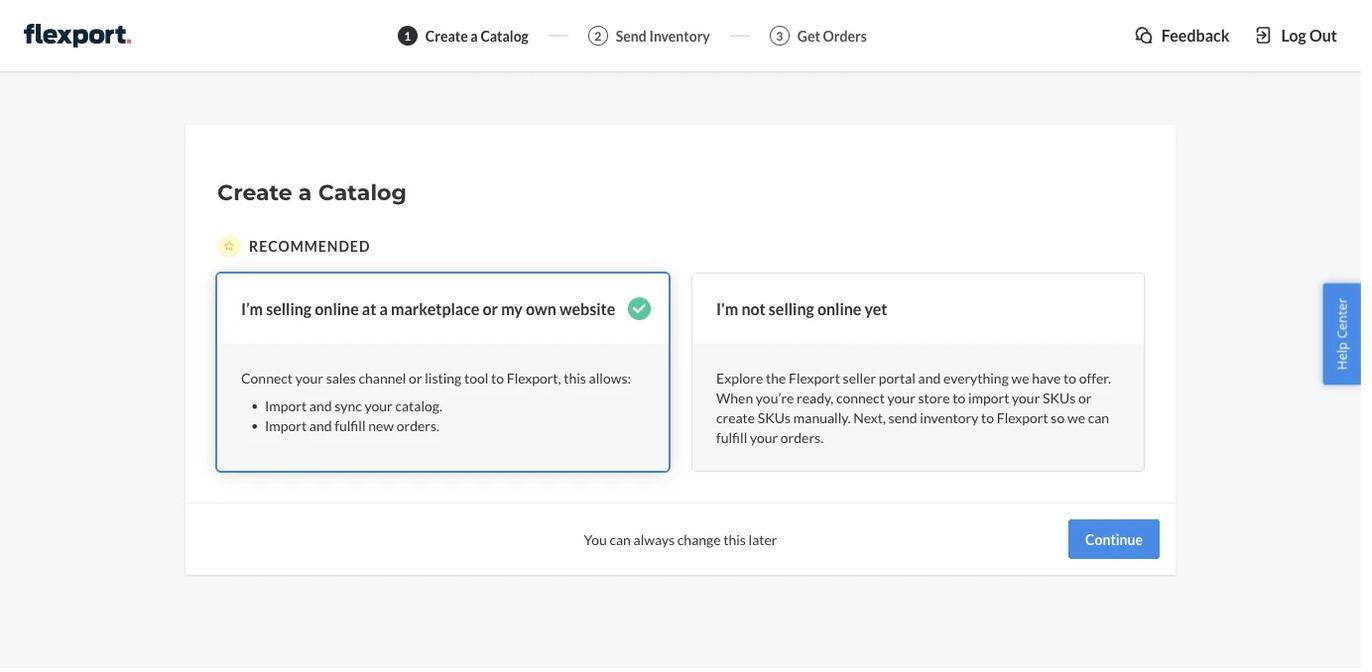 Task type: locate. For each thing, give the bounding box(es) containing it.
tool
[[464, 370, 489, 386]]

0 vertical spatial we
[[1012, 370, 1030, 386]]

orders. down catalog.
[[397, 417, 440, 434]]

feedback link
[[1134, 24, 1230, 46]]

create up recommended
[[217, 179, 292, 206]]

a right at
[[380, 299, 388, 319]]

1 vertical spatial and
[[310, 397, 332, 414]]

offer.
[[1079, 370, 1111, 386]]

2 horizontal spatial a
[[471, 27, 478, 44]]

1 vertical spatial catalog
[[318, 179, 407, 206]]

flexport left so
[[997, 409, 1049, 426]]

selling right not
[[769, 299, 815, 319]]

0 horizontal spatial can
[[610, 531, 631, 548]]

1 horizontal spatial selling
[[769, 299, 815, 319]]

2 vertical spatial and
[[310, 417, 332, 434]]

0 vertical spatial a
[[471, 27, 478, 44]]

1 horizontal spatial skus
[[1043, 389, 1076, 406]]

skus up so
[[1043, 389, 1076, 406]]

fulfill down create
[[717, 429, 748, 446]]

1 vertical spatial this
[[724, 531, 746, 548]]

and left 'sync' on the bottom left of the page
[[310, 397, 332, 414]]

2 vertical spatial or
[[1079, 389, 1092, 406]]

orders. inside explore the flexport seller portal and everything we have to offer. when you're ready, connect your store to import your skus or create skus manually. next, send inventory to flexport so we can fulfill your orders.
[[781, 429, 824, 446]]

0 horizontal spatial online
[[315, 299, 359, 319]]

0 vertical spatial can
[[1088, 409, 1110, 426]]

0 vertical spatial import
[[265, 397, 307, 414]]

1 horizontal spatial catalog
[[481, 27, 529, 44]]

you can always change this later
[[584, 531, 778, 548]]

0 vertical spatial this
[[564, 370, 586, 386]]

continue button
[[1069, 520, 1160, 560]]

and up store at the right of the page
[[919, 370, 941, 386]]

or left my
[[483, 299, 498, 319]]

change
[[678, 531, 721, 548]]

out
[[1310, 25, 1338, 45]]

seller
[[843, 370, 876, 386]]

orders.
[[397, 417, 440, 434], [781, 429, 824, 446]]

0 horizontal spatial selling
[[266, 299, 312, 319]]

to right the tool
[[491, 370, 504, 386]]

your left sales on the left
[[295, 370, 323, 386]]

create a catalog up recommended
[[217, 179, 407, 206]]

1 vertical spatial skus
[[758, 409, 791, 426]]

or
[[483, 299, 498, 319], [409, 370, 422, 386], [1079, 389, 1092, 406]]

at
[[362, 299, 377, 319]]

portal
[[879, 370, 916, 386]]

selling
[[266, 299, 312, 319], [769, 299, 815, 319]]

0 vertical spatial create a catalog
[[426, 27, 529, 44]]

create
[[426, 27, 468, 44], [217, 179, 292, 206]]

this left the later
[[724, 531, 746, 548]]

import
[[265, 397, 307, 414], [265, 417, 307, 434]]

catalog left 2
[[481, 27, 529, 44]]

recommended
[[249, 238, 371, 255]]

i'm
[[241, 299, 263, 319]]

fulfill down 'sync' on the bottom left of the page
[[335, 417, 366, 434]]

this
[[564, 370, 586, 386], [724, 531, 746, 548]]

online
[[315, 299, 359, 319], [818, 299, 862, 319]]

1 vertical spatial create
[[217, 179, 292, 206]]

help center button
[[1323, 284, 1362, 385]]

catalog up recommended
[[318, 179, 407, 206]]

2 vertical spatial a
[[380, 299, 388, 319]]

2 horizontal spatial or
[[1079, 389, 1092, 406]]

to
[[491, 370, 504, 386], [1064, 370, 1077, 386], [953, 389, 966, 406], [982, 409, 995, 426]]

catalog
[[481, 27, 529, 44], [318, 179, 407, 206]]

continue link
[[1069, 520, 1160, 560]]

we
[[1012, 370, 1030, 386], [1068, 409, 1086, 426]]

1 horizontal spatial we
[[1068, 409, 1086, 426]]

catalog.
[[395, 397, 443, 414]]

to right have on the right
[[1064, 370, 1077, 386]]

orders
[[823, 27, 867, 44]]

create right 1
[[426, 27, 468, 44]]

i'm
[[717, 299, 739, 319]]

or down offer.
[[1079, 389, 1092, 406]]

a
[[471, 27, 478, 44], [299, 179, 312, 206], [380, 299, 388, 319]]

can down offer.
[[1088, 409, 1110, 426]]

to up inventory
[[953, 389, 966, 406]]

1 vertical spatial import
[[265, 417, 307, 434]]

can right you
[[610, 531, 631, 548]]

online left at
[[315, 299, 359, 319]]

0 horizontal spatial a
[[299, 179, 312, 206]]

sync
[[335, 397, 362, 414]]

0 horizontal spatial orders.
[[397, 417, 440, 434]]

skus
[[1043, 389, 1076, 406], [758, 409, 791, 426]]

send
[[616, 27, 647, 44]]

your up send
[[888, 389, 916, 406]]

feedback
[[1162, 25, 1230, 45]]

can
[[1088, 409, 1110, 426], [610, 531, 631, 548]]

or left listing in the left bottom of the page
[[409, 370, 422, 386]]

1
[[404, 28, 411, 43]]

always
[[634, 531, 675, 548]]

fulfill
[[335, 417, 366, 434], [717, 429, 748, 446]]

0 horizontal spatial create
[[217, 179, 292, 206]]

can inside explore the flexport seller portal and everything we have to offer. when you're ready, connect your store to import your skus or create skus manually. next, send inventory to flexport so we can fulfill your orders.
[[1088, 409, 1110, 426]]

1 vertical spatial can
[[610, 531, 631, 548]]

1 horizontal spatial orders.
[[781, 429, 824, 446]]

listing
[[425, 370, 462, 386]]

a right 1
[[471, 27, 478, 44]]

and
[[919, 370, 941, 386], [310, 397, 332, 414], [310, 417, 332, 434]]

1 vertical spatial create a catalog
[[217, 179, 407, 206]]

you
[[584, 531, 607, 548]]

create a catalog
[[426, 27, 529, 44], [217, 179, 407, 206]]

online left yet
[[818, 299, 862, 319]]

selling right i'm
[[266, 299, 312, 319]]

1 horizontal spatial can
[[1088, 409, 1110, 426]]

1 horizontal spatial online
[[818, 299, 862, 319]]

1 vertical spatial or
[[409, 370, 422, 386]]

0 vertical spatial or
[[483, 299, 498, 319]]

create
[[717, 409, 755, 426]]

orders. down manually.
[[781, 429, 824, 446]]

0 horizontal spatial flexport
[[789, 370, 841, 386]]

a up recommended
[[299, 179, 312, 206]]

get
[[798, 27, 821, 44]]

we left have on the right
[[1012, 370, 1030, 386]]

we right so
[[1068, 409, 1086, 426]]

1 horizontal spatial create a catalog
[[426, 27, 529, 44]]

flexport
[[789, 370, 841, 386], [997, 409, 1049, 426]]

your up new
[[365, 397, 393, 414]]

ready,
[[797, 389, 834, 406]]

help center
[[1333, 298, 1351, 371]]

this left allows:
[[564, 370, 586, 386]]

and down sales on the left
[[310, 417, 332, 434]]

marketplace
[[391, 299, 480, 319]]

0 vertical spatial catalog
[[481, 27, 529, 44]]

center
[[1333, 298, 1351, 339]]

your down have on the right
[[1012, 389, 1040, 406]]

1 import from the top
[[265, 397, 307, 414]]

0 horizontal spatial we
[[1012, 370, 1030, 386]]

flexport up ready,
[[789, 370, 841, 386]]

1 vertical spatial a
[[299, 179, 312, 206]]

1 horizontal spatial fulfill
[[717, 429, 748, 446]]

0 vertical spatial create
[[426, 27, 468, 44]]

1 horizontal spatial flexport
[[997, 409, 1049, 426]]

your
[[295, 370, 323, 386], [888, 389, 916, 406], [1012, 389, 1040, 406], [365, 397, 393, 414], [750, 429, 778, 446]]

0 horizontal spatial this
[[564, 370, 586, 386]]

you're
[[756, 389, 794, 406]]

0 vertical spatial skus
[[1043, 389, 1076, 406]]

skus down "you're"
[[758, 409, 791, 426]]

0 vertical spatial and
[[919, 370, 941, 386]]

create a catalog right 1
[[426, 27, 529, 44]]

0 horizontal spatial fulfill
[[335, 417, 366, 434]]



Task type: describe. For each thing, give the bounding box(es) containing it.
import
[[969, 389, 1010, 406]]

2 online from the left
[[818, 299, 862, 319]]

2 selling from the left
[[769, 299, 815, 319]]

log out button
[[1254, 24, 1338, 46]]

manually.
[[794, 409, 851, 426]]

log out
[[1282, 25, 1338, 45]]

or inside explore the flexport seller portal and everything we have to offer. when you're ready, connect your store to import your skus or create skus manually. next, send inventory to flexport so we can fulfill your orders.
[[1079, 389, 1092, 406]]

store
[[919, 389, 950, 406]]

connect your sales channel or listing tool to flexport, this allows:
[[241, 370, 631, 386]]

not
[[742, 299, 766, 319]]

1 horizontal spatial this
[[724, 531, 746, 548]]

your inside import and sync your catalog. import and fulfill new orders.
[[365, 397, 393, 414]]

0 horizontal spatial skus
[[758, 409, 791, 426]]

0 vertical spatial flexport
[[789, 370, 841, 386]]

connect
[[837, 389, 885, 406]]

0 horizontal spatial create a catalog
[[217, 179, 407, 206]]

help
[[1333, 342, 1351, 371]]

to down import
[[982, 409, 995, 426]]

have
[[1032, 370, 1061, 386]]

i'm selling online at a marketplace or my own website
[[241, 299, 616, 319]]

import and sync your catalog. import and fulfill new orders.
[[265, 397, 443, 434]]

1 vertical spatial flexport
[[997, 409, 1049, 426]]

your down create
[[750, 429, 778, 446]]

when
[[717, 389, 753, 406]]

own
[[526, 299, 557, 319]]

flexport,
[[507, 370, 561, 386]]

later
[[749, 531, 778, 548]]

so
[[1051, 409, 1065, 426]]

send
[[889, 409, 918, 426]]

2 import from the top
[[265, 417, 307, 434]]

log
[[1282, 25, 1307, 45]]

inventory
[[650, 27, 710, 44]]

new
[[368, 417, 394, 434]]

inventory
[[920, 409, 979, 426]]

fulfill inside explore the flexport seller portal and everything we have to offer. when you're ready, connect your store to import your skus or create skus manually. next, send inventory to flexport so we can fulfill your orders.
[[717, 429, 748, 446]]

3
[[776, 28, 783, 43]]

1 horizontal spatial create
[[426, 27, 468, 44]]

explore the flexport seller portal and everything we have to offer. when you're ready, connect your store to import your skus or create skus manually. next, send inventory to flexport so we can fulfill your orders.
[[717, 370, 1111, 446]]

1 online from the left
[[315, 299, 359, 319]]

1 selling from the left
[[266, 299, 312, 319]]

continue
[[1086, 531, 1143, 548]]

next,
[[854, 409, 886, 426]]

website
[[560, 299, 616, 319]]

check image
[[628, 298, 651, 321]]

connect
[[241, 370, 293, 386]]

1 vertical spatial we
[[1068, 409, 1086, 426]]

allows:
[[589, 370, 631, 386]]

and inside explore the flexport seller portal and everything we have to offer. when you're ready, connect your store to import your skus or create skus manually. next, send inventory to flexport so we can fulfill your orders.
[[919, 370, 941, 386]]

fulfill inside import and sync your catalog. import and fulfill new orders.
[[335, 417, 366, 434]]

1 horizontal spatial a
[[380, 299, 388, 319]]

the
[[766, 370, 786, 386]]

my
[[501, 299, 523, 319]]

1 horizontal spatial or
[[483, 299, 498, 319]]

0 horizontal spatial catalog
[[318, 179, 407, 206]]

channel
[[359, 370, 406, 386]]

yet
[[865, 299, 888, 319]]

i'm not selling online yet
[[717, 299, 888, 319]]

flexport logo image
[[24, 24, 131, 48]]

everything
[[944, 370, 1009, 386]]

send inventory
[[616, 27, 710, 44]]

orders. inside import and sync your catalog. import and fulfill new orders.
[[397, 417, 440, 434]]

2
[[595, 28, 602, 43]]

explore
[[717, 370, 763, 386]]

get orders
[[798, 27, 867, 44]]

sales
[[326, 370, 356, 386]]

0 horizontal spatial or
[[409, 370, 422, 386]]



Task type: vqa. For each thing, say whether or not it's contained in the screenshot.
THE CLOSE NAVIGATION image
no



